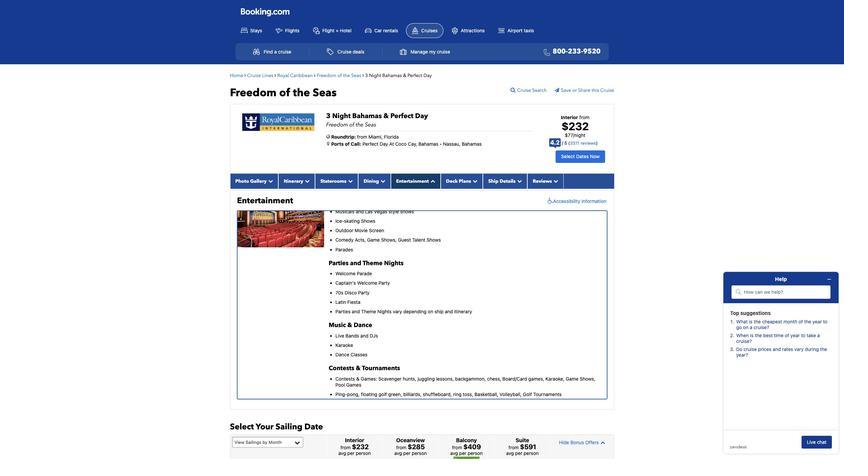 Task type: locate. For each thing, give the bounding box(es) containing it.
perfect down miami,
[[363, 141, 379, 147]]

save or share this cruise link
[[555, 87, 615, 94]]

from down 'suite'
[[509, 445, 519, 451]]

angle right image down deals
[[363, 73, 364, 78]]

day down manage my cruise dropdown button
[[424, 72, 432, 79]]

chevron down image inside reviews dropdown button
[[552, 179, 559, 184]]

4 chevron down image from the left
[[552, 179, 559, 184]]

3311 reviews link
[[570, 141, 596, 146]]

parties and theme nights vary depending on ship and itinerary
[[336, 309, 472, 315]]

photo gallery button
[[230, 174, 279, 189]]

1 horizontal spatial the
[[343, 72, 350, 79]]

2 vertical spatial perfect
[[363, 141, 379, 147]]

select down (
[[562, 154, 575, 160]]

cruise left deals
[[338, 49, 352, 55]]

1 horizontal spatial shows,
[[580, 376, 596, 382]]

lessons,
[[436, 376, 454, 382]]

music
[[329, 322, 346, 330]]

from for oceanview from $285 avg per person
[[397, 445, 407, 451]]

entertainment
[[396, 178, 429, 185], [237, 195, 293, 207]]

the inside 3 night bahamas & perfect day freedom of the seas
[[356, 121, 364, 129]]

$232 inside "interior from $232 $77 / night"
[[562, 120, 589, 133]]

cruise for cruise search
[[518, 87, 531, 94]]

& up bands
[[348, 322, 352, 330]]

2 person from the left
[[412, 451, 427, 457]]

1 vertical spatial dance
[[336, 352, 350, 358]]

0 vertical spatial perfect
[[408, 72, 423, 79]]

2 vertical spatial the
[[356, 121, 364, 129]]

from down balcony
[[452, 445, 462, 451]]

entertainment button
[[391, 174, 441, 189]]

day up cay,
[[415, 111, 428, 121]]

1 vertical spatial nights
[[378, 309, 392, 315]]

ports
[[331, 141, 344, 147]]

0 vertical spatial night
[[369, 72, 381, 79]]

entertainment inside dropdown button
[[396, 178, 429, 185]]

1 vertical spatial seas
[[313, 86, 337, 100]]

seas down deals
[[351, 72, 361, 79]]

freedom down cruise lines
[[230, 86, 277, 100]]

& up florida
[[384, 111, 389, 121]]

vary
[[393, 309, 402, 315]]

$232 for interior from $232 avg per person
[[352, 444, 369, 452]]

2 cruise from the left
[[437, 49, 450, 55]]

cruise inside dropdown button
[[437, 49, 450, 55]]

1 horizontal spatial $232
[[562, 120, 589, 133]]

1 horizontal spatial /
[[573, 132, 575, 138]]

person inside "suite from $591 avg per person"
[[524, 451, 539, 457]]

0 horizontal spatial shows
[[361, 219, 376, 224]]

chevron down image for itinerary
[[303, 179, 310, 184]]

1 chevron down image from the left
[[267, 179, 273, 184]]

2 vertical spatial seas
[[365, 121, 376, 129]]

/ left the 5
[[562, 141, 564, 146]]

$285
[[408, 444, 425, 452]]

from for interior from $232 $77 / night
[[580, 114, 590, 120]]

freedom right caribbean
[[317, 72, 337, 79]]

avg
[[339, 451, 346, 457], [395, 451, 402, 457], [451, 451, 458, 457], [507, 451, 514, 457]]

comedy acts, game shows, guest talent shows
[[336, 238, 441, 243]]

per down interior
[[348, 451, 355, 457]]

shows, right karaoke,
[[580, 376, 596, 382]]

cruises link
[[406, 23, 444, 38]]

perfect for 3 night bahamas & perfect day freedom of the seas
[[391, 111, 414, 121]]

ship details button
[[483, 174, 528, 189]]

night inside 3 night bahamas & perfect day freedom of the seas
[[332, 111, 351, 121]]

0 horizontal spatial chevron down image
[[267, 179, 273, 184]]

from inside 'oceanview from $285 avg per person'
[[397, 445, 407, 451]]

&
[[403, 72, 407, 79], [384, 111, 389, 121], [348, 322, 352, 330], [356, 365, 361, 373], [356, 376, 360, 382]]

welcome up captain's
[[336, 271, 356, 277]]

0 vertical spatial parties
[[329, 260, 349, 268]]

musicals and las vegas style shows
[[336, 209, 414, 215]]

1 angle right image from the left
[[244, 73, 246, 78]]

seas
[[351, 72, 361, 79], [313, 86, 337, 100], [365, 121, 376, 129]]

cruise inside travel menu navigation
[[338, 49, 352, 55]]

juggling
[[418, 376, 435, 382]]

1 vertical spatial night
[[332, 111, 351, 121]]

per for $409
[[460, 451, 467, 457]]

wheelchair image
[[546, 198, 554, 205]]

dance up live bands and djs
[[354, 322, 372, 330]]

per down "oceanview"
[[404, 451, 411, 457]]

freedom of the seas
[[317, 72, 361, 79], [230, 86, 337, 100]]

2 chevron down image from the left
[[303, 179, 310, 184]]

0 vertical spatial contests
[[329, 365, 355, 373]]

3 chevron down image from the left
[[516, 179, 522, 184]]

ice-skating shows
[[336, 219, 376, 224]]

1 horizontal spatial party
[[379, 281, 390, 286]]

person inside balcony from $409 avg per person
[[468, 451, 483, 457]]

1 vertical spatial contests
[[336, 376, 355, 382]]

dining button
[[358, 174, 391, 189]]

0 vertical spatial freedom
[[317, 72, 337, 79]]

game right karaoke,
[[566, 376, 579, 382]]

0 vertical spatial theme
[[363, 260, 383, 268]]

airport taxis link
[[493, 23, 540, 38]]

/ inside "interior from $232 $77 / night"
[[573, 132, 575, 138]]

angle right image
[[244, 73, 246, 78], [275, 73, 276, 78], [314, 73, 316, 78], [363, 73, 364, 78]]

avg inside 'oceanview from $285 avg per person'
[[395, 451, 402, 457]]

0 horizontal spatial game
[[367, 238, 380, 243]]

cruise left lines
[[247, 72, 261, 79]]

2 per from the left
[[404, 451, 411, 457]]

avg inside balcony from $409 avg per person
[[451, 451, 458, 457]]

2 horizontal spatial the
[[356, 121, 364, 129]]

paper plane image
[[555, 88, 561, 93]]

1 horizontal spatial select
[[562, 154, 575, 160]]

1 horizontal spatial welcome
[[357, 281, 378, 286]]

and for parties and theme nights
[[350, 260, 362, 268]]

angle right image for freedom
[[363, 73, 364, 78]]

chevron down image inside itinerary dropdown button
[[303, 179, 310, 184]]

shows, left guest
[[381, 238, 397, 243]]

3 right freedom of the seas link
[[365, 72, 368, 79]]

3 chevron down image from the left
[[471, 179, 478, 184]]

1 cruise from the left
[[278, 49, 291, 55]]

0 vertical spatial /
[[573, 132, 575, 138]]

by
[[263, 440, 268, 446]]

avg for $285
[[395, 451, 402, 457]]

chevron down image inside 'ship details' dropdown button
[[516, 179, 522, 184]]

0 horizontal spatial entertainment
[[237, 195, 293, 207]]

tournaments up 'scavenger'
[[362, 365, 400, 373]]

from right the interior
[[580, 114, 590, 120]]

1 horizontal spatial dance
[[354, 322, 372, 330]]

angle right image right home link
[[244, 73, 246, 78]]

0 horizontal spatial /
[[562, 141, 564, 146]]

contests & tournaments
[[329, 365, 400, 373]]

4 person from the left
[[524, 451, 539, 457]]

1 horizontal spatial 3
[[365, 72, 368, 79]]

chevron down image left itinerary on the left of the page
[[267, 179, 273, 184]]

0 horizontal spatial dance
[[336, 352, 350, 358]]

avg inside "suite from $591 avg per person"
[[507, 451, 514, 457]]

person down interior
[[356, 451, 371, 457]]

1 vertical spatial day
[[415, 111, 428, 121]]

chevron down image up wheelchair icon
[[552, 179, 559, 184]]

0 horizontal spatial welcome
[[336, 271, 356, 277]]

3 per from the left
[[460, 451, 467, 457]]

parties and theme nights
[[329, 260, 404, 268]]

3 angle right image from the left
[[314, 73, 316, 78]]

perfect down manage
[[408, 72, 423, 79]]

1 vertical spatial game
[[566, 376, 579, 382]]

of
[[338, 72, 342, 79], [279, 86, 290, 100], [350, 121, 355, 129], [345, 141, 350, 147]]

0 horizontal spatial seas
[[313, 86, 337, 100]]

contests inside contests & games: scavenger hunts, juggling lessons, backgammon, chess, board/card games, karaoke, game shows, pool games
[[336, 376, 355, 382]]

1 person from the left
[[356, 451, 371, 457]]

& down classes
[[356, 365, 361, 373]]

chevron down image
[[347, 179, 353, 184], [379, 179, 386, 184], [471, 179, 478, 184], [552, 179, 559, 184]]

home
[[230, 72, 243, 79]]

shuffleboard,
[[423, 392, 452, 398]]

miami,
[[369, 134, 383, 140]]

& up games
[[356, 376, 360, 382]]

1 vertical spatial party
[[358, 290, 370, 296]]

cruise for cruise lines
[[247, 72, 261, 79]]

nights down comedy acts, game shows, guest talent shows
[[384, 260, 404, 268]]

ports of call: perfect day at coco cay, bahamas • nassau, bahamas
[[331, 141, 482, 147]]

freedom inside 3 night bahamas & perfect day freedom of the seas
[[326, 121, 348, 129]]

my
[[429, 49, 436, 55]]

avg left $591 on the right of page
[[507, 451, 514, 457]]

0 vertical spatial seas
[[351, 72, 361, 79]]

1 horizontal spatial night
[[369, 72, 381, 79]]

shows down las
[[361, 219, 376, 224]]

1 vertical spatial shows
[[427, 238, 441, 243]]

cruise search
[[518, 87, 547, 94]]

and left las
[[356, 209, 364, 215]]

select inside select          dates now link
[[562, 154, 575, 160]]

suite from $591 avg per person
[[507, 438, 539, 457]]

0 vertical spatial welcome
[[336, 271, 356, 277]]

0 horizontal spatial night
[[332, 111, 351, 121]]

avg down interior
[[339, 451, 346, 457]]

entertainment up shows
[[396, 178, 429, 185]]

contests
[[329, 365, 355, 373], [336, 376, 355, 382]]

from inside balcony from $409 avg per person
[[452, 445, 462, 451]]

nights left vary
[[378, 309, 392, 315]]

1 horizontal spatial chevron down image
[[303, 179, 310, 184]]

0 horizontal spatial party
[[358, 290, 370, 296]]

$232 for interior from $232 $77 / night
[[562, 120, 589, 133]]

per up recommended image
[[460, 451, 467, 457]]

this
[[592, 87, 600, 94]]

shows right talent
[[427, 238, 441, 243]]

0 horizontal spatial cruise
[[278, 49, 291, 55]]

•
[[440, 141, 442, 147]]

person inside interior from $232 avg per person
[[356, 451, 371, 457]]

angle right image right caribbean
[[314, 73, 316, 78]]

0 horizontal spatial the
[[293, 86, 310, 100]]

hide
[[559, 440, 570, 446]]

perfect inside 3 night bahamas & perfect day freedom of the seas
[[391, 111, 414, 121]]

1 per from the left
[[348, 451, 355, 457]]

2 horizontal spatial seas
[[365, 121, 376, 129]]

scavenger
[[379, 376, 402, 382]]

chevron down image inside the deck plans dropdown button
[[471, 179, 478, 184]]

per inside "suite from $591 avg per person"
[[515, 451, 523, 457]]

and right ship
[[445, 309, 453, 315]]

welcome parade
[[336, 271, 372, 277]]

booking.com home image
[[241, 8, 289, 17]]

& for dance
[[348, 322, 352, 330]]

entertainment down gallery
[[237, 195, 293, 207]]

chevron down image left dining
[[347, 179, 353, 184]]

from inside "interior from $232 $77 / night"
[[580, 114, 590, 120]]

person down 'suite'
[[524, 451, 539, 457]]

& inside 3 night bahamas & perfect day freedom of the seas
[[384, 111, 389, 121]]

0 vertical spatial shows
[[361, 219, 376, 224]]

captain's welcome party
[[336, 281, 390, 286]]

tournaments down karaoke,
[[534, 392, 562, 398]]

gallery
[[250, 178, 267, 185]]

0 horizontal spatial shows,
[[381, 238, 397, 243]]

chevron down image left reviews
[[516, 179, 522, 184]]

chevron down image inside photo gallery 'dropdown button'
[[267, 179, 273, 184]]

chevron down image
[[267, 179, 273, 184], [303, 179, 310, 184], [516, 179, 522, 184]]

of inside 3 night bahamas & perfect day freedom of the seas
[[350, 121, 355, 129]]

nights for parties and theme nights vary depending on ship and itinerary
[[378, 309, 392, 315]]

person inside 'oceanview from $285 avg per person'
[[412, 451, 427, 457]]

1 vertical spatial shows,
[[580, 376, 596, 382]]

4 angle right image from the left
[[363, 73, 364, 78]]

1 vertical spatial $232
[[352, 444, 369, 452]]

person
[[356, 451, 371, 457], [412, 451, 427, 457], [468, 451, 483, 457], [524, 451, 539, 457]]

parties down parades
[[329, 260, 349, 268]]

theme up music & dance
[[361, 309, 376, 315]]

sailings
[[246, 440, 262, 446]]

per down 'suite'
[[515, 451, 523, 457]]

person up recommended image
[[468, 451, 483, 457]]

roundtrip: from miami, florida
[[331, 134, 399, 140]]

& inside contests & games: scavenger hunts, juggling lessons, backgammon, chess, board/card games, karaoke, game shows, pool games
[[356, 376, 360, 382]]

theme up parade
[[363, 260, 383, 268]]

2 angle right image from the left
[[275, 73, 276, 78]]

party for captain's welcome party
[[379, 281, 390, 286]]

0 vertical spatial tournaments
[[362, 365, 400, 373]]

0 horizontal spatial $232
[[352, 444, 369, 452]]

perfect for 3 night bahamas & perfect day
[[408, 72, 423, 79]]

games
[[346, 383, 362, 388]]

party down parties and theme nights
[[379, 281, 390, 286]]

3 avg from the left
[[451, 451, 458, 457]]

$232 inside interior from $232 avg per person
[[352, 444, 369, 452]]

and left djs
[[361, 333, 369, 339]]

& down travel menu navigation
[[403, 72, 407, 79]]

avg up recommended image
[[451, 451, 458, 457]]

dates
[[577, 154, 589, 160]]

$409
[[464, 444, 481, 452]]

dance down karaoke
[[336, 352, 350, 358]]

car
[[375, 28, 382, 33]]

2 vertical spatial freedom
[[326, 121, 348, 129]]

cruise deals link
[[320, 45, 372, 58]]

1 horizontal spatial tournaments
[[534, 392, 562, 398]]

musicals
[[336, 209, 355, 215]]

0 horizontal spatial select
[[230, 422, 254, 433]]

1 vertical spatial select
[[230, 422, 254, 433]]

day left at
[[380, 141, 388, 147]]

chevron down image inside dining dropdown button
[[379, 179, 386, 184]]

from
[[580, 114, 590, 120], [357, 134, 367, 140], [341, 445, 351, 451], [397, 445, 407, 451], [452, 445, 462, 451], [509, 445, 519, 451]]

1 vertical spatial freedom of the seas
[[230, 86, 337, 100]]

find a cruise link
[[246, 45, 299, 58]]

from for suite from $591 avg per person
[[509, 445, 519, 451]]

fiesta
[[348, 300, 361, 305]]

the up roundtrip: from miami, florida
[[356, 121, 364, 129]]

ship details
[[489, 178, 516, 185]]

0 horizontal spatial 3
[[326, 111, 331, 121]]

1 vertical spatial /
[[562, 141, 564, 146]]

0 vertical spatial day
[[424, 72, 432, 79]]

4 avg from the left
[[507, 451, 514, 457]]

and
[[356, 209, 364, 215], [350, 260, 362, 268], [352, 309, 360, 315], [445, 309, 453, 315], [361, 333, 369, 339]]

photo
[[236, 178, 249, 185]]

1 vertical spatial 3
[[326, 111, 331, 121]]

day for 3 night bahamas & perfect day
[[424, 72, 432, 79]]

from down "oceanview"
[[397, 445, 407, 451]]

parties down latin
[[336, 309, 351, 315]]

shows
[[361, 219, 376, 224], [427, 238, 441, 243]]

seas up miami,
[[365, 121, 376, 129]]

freedom up roundtrip:
[[326, 121, 348, 129]]

per inside balcony from $409 avg per person
[[460, 451, 467, 457]]

per for $232
[[348, 451, 355, 457]]

2 avg from the left
[[395, 451, 402, 457]]

person for $285
[[412, 451, 427, 457]]

shows,
[[381, 238, 397, 243], [580, 376, 596, 382]]

3 up globe image
[[326, 111, 331, 121]]

night
[[369, 72, 381, 79], [332, 111, 351, 121]]

from up the call:
[[357, 134, 367, 140]]

0 vertical spatial $232
[[562, 120, 589, 133]]

3 for 3 night bahamas & perfect day freedom of the seas
[[326, 111, 331, 121]]

select for select          dates now
[[562, 154, 575, 160]]

nights for parties and theme nights
[[384, 260, 404, 268]]

hide bonus offers
[[559, 440, 599, 446]]

of up roundtrip:
[[350, 121, 355, 129]]

2 horizontal spatial chevron down image
[[516, 179, 522, 184]]

avg inside interior from $232 avg per person
[[339, 451, 346, 457]]

lines
[[262, 72, 273, 79]]

from inside "suite from $591 avg per person"
[[509, 445, 519, 451]]

the down caribbean
[[293, 86, 310, 100]]

chevron down image up vegas
[[379, 179, 386, 184]]

0 vertical spatial 3
[[365, 72, 368, 79]]

deals
[[353, 49, 365, 55]]

chevron down image left staterooms
[[303, 179, 310, 184]]

per inside interior from $232 avg per person
[[348, 451, 355, 457]]

ice-
[[336, 219, 344, 224]]

dining
[[364, 178, 379, 185]]

airport
[[508, 28, 523, 33]]

parties for parties and theme nights vary depending on ship and itinerary
[[336, 309, 351, 315]]

cruise left search
[[518, 87, 531, 94]]

1 avg from the left
[[339, 451, 346, 457]]

per for $285
[[404, 451, 411, 457]]

0 vertical spatial select
[[562, 154, 575, 160]]

staterooms
[[321, 178, 347, 185]]

perfect up florida
[[391, 111, 414, 121]]

angle right image right lines
[[275, 73, 276, 78]]

cruise right my
[[437, 49, 450, 55]]

day inside 3 night bahamas & perfect day freedom of the seas
[[415, 111, 428, 121]]

coco
[[396, 141, 407, 147]]

1 horizontal spatial cruise
[[437, 49, 450, 55]]

avg down "oceanview"
[[395, 451, 402, 457]]

welcome down parade
[[357, 281, 378, 286]]

cruise for manage my cruise
[[437, 49, 450, 55]]

and up welcome parade
[[350, 260, 362, 268]]

chevron down image for ship details
[[516, 179, 522, 184]]

deck plans button
[[441, 174, 483, 189]]

from inside interior from $232 avg per person
[[341, 445, 351, 451]]

0 vertical spatial party
[[379, 281, 390, 286]]

1 horizontal spatial entertainment
[[396, 178, 429, 185]]

/ inside 4.2 / 5 ( 3311 reviews )
[[562, 141, 564, 146]]

0 vertical spatial nights
[[384, 260, 404, 268]]

3 inside 3 night bahamas & perfect day freedom of the seas
[[326, 111, 331, 121]]

2 vertical spatial day
[[380, 141, 388, 147]]

1 horizontal spatial game
[[566, 376, 579, 382]]

9520
[[584, 47, 601, 56]]

bahamas inside 3 night bahamas & perfect day freedom of the seas
[[353, 111, 382, 121]]

1 vertical spatial parties
[[336, 309, 351, 315]]

person down "oceanview"
[[412, 451, 427, 457]]

reviews
[[533, 178, 552, 185]]

per inside 'oceanview from $285 avg per person'
[[404, 451, 411, 457]]

3 for 3 night bahamas & perfect day
[[365, 72, 368, 79]]

the down cruise deals link
[[343, 72, 350, 79]]

party down captain's welcome party
[[358, 290, 370, 296]]

select up 'view'
[[230, 422, 254, 433]]

seas down freedom of the seas link
[[313, 86, 337, 100]]

flight + hotel
[[323, 28, 352, 33]]

plans
[[459, 178, 471, 185]]

& for games:
[[356, 376, 360, 382]]

day for 3 night bahamas & perfect day freedom of the seas
[[415, 111, 428, 121]]

theme for parties and theme nights vary depending on ship and itinerary
[[361, 309, 376, 315]]

search image
[[511, 87, 518, 93]]

1 vertical spatial perfect
[[391, 111, 414, 121]]

chevron down image left ship
[[471, 179, 478, 184]]

tournaments
[[362, 365, 400, 373], [534, 392, 562, 398]]

1 chevron down image from the left
[[347, 179, 353, 184]]

and down fiesta
[[352, 309, 360, 315]]

from down interior
[[341, 445, 351, 451]]

800-233-9520
[[553, 47, 601, 56]]

djs
[[370, 333, 378, 339]]

cruise right a
[[278, 49, 291, 55]]

chevron down image inside staterooms dropdown button
[[347, 179, 353, 184]]

0 vertical spatial entertainment
[[396, 178, 429, 185]]

cruise for cruise deals
[[338, 49, 352, 55]]

billiards,
[[404, 392, 422, 398]]

chess,
[[487, 376, 502, 382]]

from for roundtrip: from miami, florida
[[357, 134, 367, 140]]

game down screen
[[367, 238, 380, 243]]

/ up 4.2 / 5 ( 3311 reviews )
[[573, 132, 575, 138]]

cruise lines link
[[247, 72, 273, 79]]

3 person from the left
[[468, 451, 483, 457]]

freedom of the seas down cruise deals link
[[317, 72, 361, 79]]

backgammon,
[[455, 376, 486, 382]]

freedom of the seas down royal
[[230, 86, 337, 100]]

shows
[[400, 209, 414, 215]]

1 vertical spatial theme
[[361, 309, 376, 315]]

shows, inside contests & games: scavenger hunts, juggling lessons, backgammon, chess, board/card games, karaoke, game shows, pool games
[[580, 376, 596, 382]]

2 chevron down image from the left
[[379, 179, 386, 184]]

4 per from the left
[[515, 451, 523, 457]]

angle right image for royal
[[314, 73, 316, 78]]

perfect
[[408, 72, 423, 79], [391, 111, 414, 121], [363, 141, 379, 147]]



Task type: describe. For each thing, give the bounding box(es) containing it.
person for $232
[[356, 451, 371, 457]]

share
[[579, 87, 591, 94]]

per for $591
[[515, 451, 523, 457]]

party for 70s disco party
[[358, 290, 370, 296]]

comedy
[[336, 238, 354, 243]]

contests for contests & games: scavenger hunts, juggling lessons, backgammon, chess, board/card games, karaoke, game shows, pool games
[[336, 376, 355, 382]]

0 vertical spatial game
[[367, 238, 380, 243]]

las
[[365, 209, 373, 215]]

disco
[[345, 290, 357, 296]]

royal caribbean image
[[242, 113, 315, 131]]

hotel
[[340, 28, 352, 33]]

1 vertical spatial freedom
[[230, 86, 277, 100]]

chevron up image
[[429, 179, 436, 184]]

avg for $232
[[339, 451, 346, 457]]

cay,
[[408, 141, 417, 147]]

movie
[[355, 228, 368, 234]]

or
[[573, 87, 577, 94]]

select for select your sailing date
[[230, 422, 254, 433]]

5
[[565, 141, 567, 146]]

of down roundtrip:
[[345, 141, 350, 147]]

screen
[[369, 228, 384, 234]]

vegas
[[374, 209, 388, 215]]

royal caribbean link
[[277, 72, 313, 79]]

talent
[[412, 238, 426, 243]]

ring
[[453, 392, 462, 398]]

person for $409
[[468, 451, 483, 457]]

globe image
[[326, 134, 330, 139]]

3 night bahamas & perfect day
[[365, 72, 432, 79]]

0 vertical spatial freedom of the seas
[[317, 72, 361, 79]]

freedom of the seas main content
[[227, 68, 618, 460]]

1 vertical spatial entertainment
[[237, 195, 293, 207]]

1 vertical spatial the
[[293, 86, 310, 100]]

$591
[[520, 444, 537, 452]]

and for musicals and las vegas style shows
[[356, 209, 364, 215]]

game inside contests & games: scavenger hunts, juggling lessons, backgammon, chess, board/card games, karaoke, game shows, pool games
[[566, 376, 579, 382]]

select your sailing date
[[230, 422, 323, 433]]

interior
[[345, 438, 365, 444]]

music & dance
[[329, 322, 372, 330]]

chevron down image for reviews
[[552, 179, 559, 184]]

interior
[[561, 114, 578, 120]]

stays
[[250, 28, 262, 33]]

1 horizontal spatial seas
[[351, 72, 361, 79]]

airport taxis
[[508, 28, 534, 33]]

itinerary button
[[279, 174, 315, 189]]

recommended image
[[454, 458, 480, 460]]

cruise search link
[[511, 87, 554, 94]]

theme for parties and theme nights
[[363, 260, 383, 268]]

royal
[[277, 72, 289, 79]]

0 vertical spatial dance
[[354, 322, 372, 330]]

search
[[533, 87, 547, 94]]

cruise right the this
[[601, 87, 615, 94]]

)
[[596, 141, 598, 146]]

from for balcony from $409 avg per person
[[452, 445, 462, 451]]

chevron down image for deck plans
[[471, 179, 478, 184]]

nassau,
[[443, 141, 461, 147]]

basketball,
[[475, 392, 499, 398]]

of down royal
[[279, 86, 290, 100]]

chevron down image for dining
[[379, 179, 386, 184]]

outdoor movie screen
[[336, 228, 384, 234]]

person for $591
[[524, 451, 539, 457]]

map marker image
[[327, 141, 330, 146]]

depending
[[404, 309, 427, 315]]

skating
[[344, 219, 360, 224]]

70s
[[336, 290, 344, 296]]

car rentals
[[375, 28, 398, 33]]

live bands and djs
[[336, 333, 378, 339]]

of down cruise deals link
[[338, 72, 342, 79]]

balcony
[[456, 438, 477, 444]]

select          dates now
[[562, 154, 600, 160]]

dance classes
[[336, 352, 368, 358]]

1 horizontal spatial shows
[[427, 238, 441, 243]]

contests for contests & tournaments
[[329, 365, 355, 373]]

1 vertical spatial welcome
[[357, 281, 378, 286]]

+
[[336, 28, 339, 33]]

florida
[[384, 134, 399, 140]]

itinerary
[[284, 178, 303, 185]]

cruise deals
[[338, 49, 365, 55]]

chevron down image for photo gallery
[[267, 179, 273, 184]]

0 horizontal spatial tournaments
[[362, 365, 400, 373]]

& for tournaments
[[356, 365, 361, 373]]

a
[[274, 49, 277, 55]]

seas inside 3 night bahamas & perfect day freedom of the seas
[[365, 121, 376, 129]]

1 vertical spatial tournaments
[[534, 392, 562, 398]]

flight
[[323, 28, 335, 33]]

3 night bahamas & perfect day freedom of the seas
[[326, 111, 428, 129]]

staterooms button
[[315, 174, 358, 189]]

avg for $591
[[507, 451, 514, 457]]

on
[[428, 309, 434, 315]]

ping-
[[336, 392, 347, 398]]

oceanview from $285 avg per person
[[395, 438, 427, 457]]

chevron up image
[[599, 441, 606, 446]]

view sailings by month
[[235, 440, 282, 446]]

reviews button
[[528, 174, 564, 189]]

manage my cruise button
[[393, 45, 458, 58]]

interior from $232 $77 / night
[[561, 114, 590, 138]]

cruise lines
[[247, 72, 273, 79]]

800-233-9520 link
[[541, 47, 601, 57]]

golf
[[379, 392, 387, 398]]

cruises
[[422, 28, 438, 33]]

captain's
[[336, 281, 356, 286]]

green,
[[388, 392, 402, 398]]

deck plans
[[446, 178, 471, 185]]

0 vertical spatial the
[[343, 72, 350, 79]]

home link
[[230, 72, 243, 79]]

pool
[[336, 383, 345, 388]]

0 vertical spatial shows,
[[381, 238, 397, 243]]

chevron down image for staterooms
[[347, 179, 353, 184]]

night for 3 night bahamas & perfect day freedom of the seas
[[332, 111, 351, 121]]

floating
[[361, 392, 378, 398]]

and for parties and theme nights vary depending on ship and itinerary
[[352, 309, 360, 315]]

night for 3 night bahamas & perfect day
[[369, 72, 381, 79]]

royal caribbean
[[277, 72, 313, 79]]

sailing
[[276, 422, 303, 433]]

month
[[269, 440, 282, 446]]

guest
[[398, 238, 411, 243]]

travel menu navigation
[[236, 43, 609, 60]]

cruise for find a cruise
[[278, 49, 291, 55]]

flights
[[285, 28, 300, 33]]

save or share this cruise
[[561, 87, 615, 94]]

angle right image for cruise
[[275, 73, 276, 78]]

avg for $409
[[451, 451, 458, 457]]

your
[[256, 422, 274, 433]]

parties for parties and theme nights
[[329, 260, 349, 268]]

freedom of the seas link
[[317, 72, 363, 79]]

attractions link
[[446, 23, 490, 38]]

accessibility information link
[[546, 198, 607, 205]]

golf
[[523, 392, 532, 398]]

latin fiesta
[[336, 300, 361, 305]]

from for interior from $232 avg per person
[[341, 445, 351, 451]]

save
[[561, 87, 572, 94]]

volleyball,
[[500, 392, 522, 398]]

accessibility information
[[554, 199, 607, 204]]

flight + hotel link
[[308, 23, 357, 38]]

roundtrip:
[[331, 134, 356, 140]]



Task type: vqa. For each thing, say whether or not it's contained in the screenshot.
"Nights"
yes



